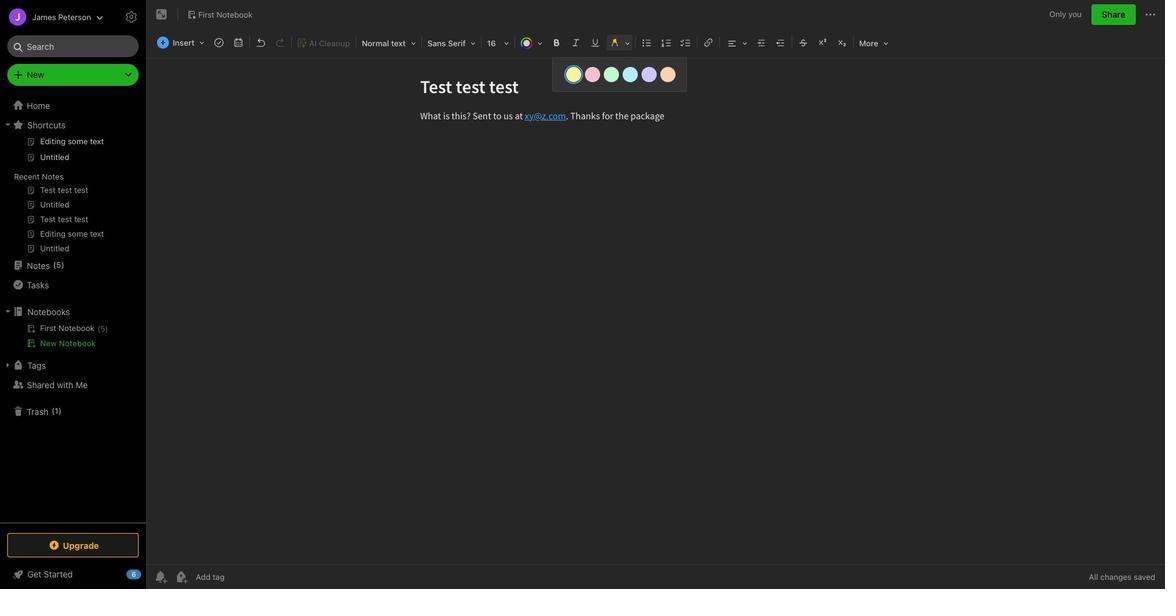 Task type: locate. For each thing, give the bounding box(es) containing it.
0 horizontal spatial 5
[[56, 260, 61, 270]]

notes inside notes ( 5 )
[[27, 260, 50, 271]]

notes inside group
[[42, 172, 64, 181]]

Add tag field
[[195, 571, 286, 582]]

more actions image
[[1144, 7, 1159, 22]]

None search field
[[16, 35, 130, 57]]

5 up tasks button at the left of the page
[[56, 260, 61, 270]]

more
[[860, 38, 879, 48]]

note window element
[[146, 0, 1166, 589]]

only
[[1050, 9, 1067, 19]]

0 horizontal spatial notebook
[[59, 338, 96, 348]]

outdent image
[[773, 34, 790, 51]]

1 vertical spatial 5
[[100, 324, 105, 333]]

( up tasks button at the left of the page
[[53, 260, 56, 270]]

superscript image
[[815, 34, 832, 51]]

1 vertical spatial (
[[98, 324, 100, 333]]

( right trash
[[52, 406, 55, 416]]

shared with me
[[27, 379, 88, 390]]

started
[[44, 569, 73, 579]]

me
[[76, 379, 88, 390]]

notebook inside first notebook button
[[217, 9, 253, 19]]

numbered list image
[[658, 34, 675, 51]]

bulleted list image
[[639, 34, 656, 51]]

( up new notebook button
[[98, 324, 100, 333]]

0 vertical spatial new
[[27, 69, 44, 80]]

2 vertical spatial (
[[52, 406, 55, 416]]

1 vertical spatial )
[[105, 324, 108, 333]]

Heading level field
[[358, 34, 420, 52]]

upgrade button
[[7, 533, 139, 557]]

tree containing home
[[0, 96, 146, 522]]

new inside button
[[40, 338, 57, 348]]

notes
[[42, 172, 64, 181], [27, 260, 50, 271]]

1 vertical spatial notes
[[27, 260, 50, 271]]

1
[[55, 406, 58, 416]]

) for trash
[[58, 406, 62, 416]]

new up the "home"
[[27, 69, 44, 80]]

insert link image
[[700, 34, 717, 51]]

new
[[27, 69, 44, 80], [40, 338, 57, 348]]

trash ( 1 )
[[27, 406, 62, 417]]

saved
[[1135, 572, 1156, 582]]

( for notes
[[53, 260, 56, 270]]

0 vertical spatial )
[[61, 260, 64, 270]]

6
[[132, 570, 136, 578]]

1 horizontal spatial notebook
[[217, 9, 253, 19]]

notebook for new notebook
[[59, 338, 96, 348]]

trash
[[27, 406, 49, 417]]

tree
[[0, 96, 146, 522]]

16
[[487, 38, 496, 48]]

0 vertical spatial 5
[[56, 260, 61, 270]]

0 vertical spatial notebook
[[217, 9, 253, 19]]

get started
[[27, 569, 73, 579]]

notes right "recent"
[[42, 172, 64, 181]]

notebook
[[217, 9, 253, 19], [59, 338, 96, 348]]

Alignment field
[[722, 34, 752, 52]]

james
[[32, 12, 56, 22]]

normal text
[[362, 38, 406, 48]]

expand notebooks image
[[3, 307, 13, 316]]

5
[[56, 260, 61, 270], [100, 324, 105, 333]]

notebooks
[[27, 306, 70, 317]]

Search text field
[[16, 35, 130, 57]]

More field
[[856, 34, 893, 52]]

( for trash
[[52, 406, 55, 416]]

) up tasks button at the left of the page
[[61, 260, 64, 270]]

notebooks link
[[0, 302, 145, 321]]

( inside 'trash ( 1 )'
[[52, 406, 55, 416]]

new up tags
[[40, 338, 57, 348]]

) right trash
[[58, 406, 62, 416]]

Highlight field
[[605, 34, 635, 52]]

serif
[[448, 38, 466, 48]]

1 vertical spatial notebook
[[59, 338, 96, 348]]

1 vertical spatial new
[[40, 338, 57, 348]]

5 inside new notebook group
[[100, 324, 105, 333]]

2 vertical spatial )
[[58, 406, 62, 416]]

) up new notebook button
[[105, 324, 108, 333]]

) inside notes ( 5 )
[[61, 260, 64, 270]]

( inside notes ( 5 )
[[53, 260, 56, 270]]

) inside 'trash ( 1 )'
[[58, 406, 62, 416]]

notebook inside new notebook button
[[59, 338, 96, 348]]

5 up new notebook button
[[100, 324, 105, 333]]

(
[[53, 260, 56, 270], [98, 324, 100, 333], [52, 406, 55, 416]]

notes ( 5 )
[[27, 260, 64, 271]]

1 horizontal spatial 5
[[100, 324, 105, 333]]

new inside popup button
[[27, 69, 44, 80]]

notebook right first
[[217, 9, 253, 19]]

Insert field
[[154, 34, 209, 51]]

home link
[[0, 96, 146, 115]]

tags button
[[0, 355, 145, 375]]

settings image
[[124, 10, 139, 24]]

0 vertical spatial notes
[[42, 172, 64, 181]]

notebook up tags button
[[59, 338, 96, 348]]

0 vertical spatial (
[[53, 260, 56, 270]]

calendar event image
[[230, 34, 247, 51]]

home
[[27, 100, 50, 110]]

notes up tasks
[[27, 260, 50, 271]]

)
[[61, 260, 64, 270], [105, 324, 108, 333], [58, 406, 62, 416]]



Task type: describe. For each thing, give the bounding box(es) containing it.
new for new notebook
[[40, 338, 57, 348]]

all changes saved
[[1090, 572, 1156, 582]]

expand tags image
[[3, 360, 13, 370]]

new for new
[[27, 69, 44, 80]]

indent image
[[753, 34, 770, 51]]

) for notes
[[61, 260, 64, 270]]

notebook for first notebook
[[217, 9, 253, 19]]

recent
[[14, 172, 40, 181]]

tags
[[27, 360, 46, 370]]

peterson
[[58, 12, 91, 22]]

text
[[391, 38, 406, 48]]

click to collapse image
[[141, 567, 151, 581]]

sans
[[428, 38, 446, 48]]

share button
[[1092, 4, 1137, 25]]

Account field
[[0, 5, 103, 29]]

More actions field
[[1144, 5, 1159, 24]]

upgrade
[[63, 540, 99, 550]]

new notebook button
[[0, 336, 145, 351]]

shared
[[27, 379, 55, 390]]

Font color field
[[517, 34, 547, 52]]

Help and Learning task checklist field
[[0, 565, 146, 584]]

shortcuts button
[[0, 115, 145, 134]]

first notebook
[[198, 9, 253, 19]]

task image
[[211, 34, 228, 51]]

add tag image
[[174, 570, 189, 584]]

underline image
[[587, 34, 604, 51]]

changes
[[1101, 572, 1132, 582]]

new button
[[7, 64, 139, 86]]

( 5 )
[[98, 324, 108, 333]]

subscript image
[[834, 34, 851, 51]]

shortcuts
[[27, 120, 66, 130]]

bold image
[[548, 34, 565, 51]]

only you
[[1050, 9, 1083, 19]]

recent notes
[[14, 172, 64, 181]]

tasks
[[27, 280, 49, 290]]

strikethrough image
[[795, 34, 812, 51]]

recent notes group
[[0, 134, 145, 260]]

first notebook button
[[183, 6, 257, 23]]

Font family field
[[424, 34, 480, 52]]

new notebook group
[[0, 321, 145, 355]]

checklist image
[[678, 34, 695, 51]]

normal
[[362, 38, 389, 48]]

5 inside notes ( 5 )
[[56, 260, 61, 270]]

italic image
[[568, 34, 585, 51]]

add a reminder image
[[153, 570, 168, 584]]

share
[[1103, 9, 1126, 19]]

sans serif
[[428, 38, 466, 48]]

new notebook
[[40, 338, 96, 348]]

Font size field
[[483, 34, 514, 52]]

insert
[[173, 38, 195, 47]]

james peterson
[[32, 12, 91, 22]]

undo image
[[253, 34, 270, 51]]

first
[[198, 9, 215, 19]]

shared with me link
[[0, 375, 145, 394]]

) inside new notebook group
[[105, 324, 108, 333]]

( inside new notebook group
[[98, 324, 100, 333]]

you
[[1069, 9, 1083, 19]]

expand note image
[[155, 7, 169, 22]]

tasks button
[[0, 275, 145, 295]]

with
[[57, 379, 73, 390]]

Note Editor text field
[[146, 58, 1166, 564]]

all
[[1090, 572, 1099, 582]]

get
[[27, 569, 41, 579]]



Task type: vqa. For each thing, say whether or not it's contained in the screenshot.
Row Group
no



